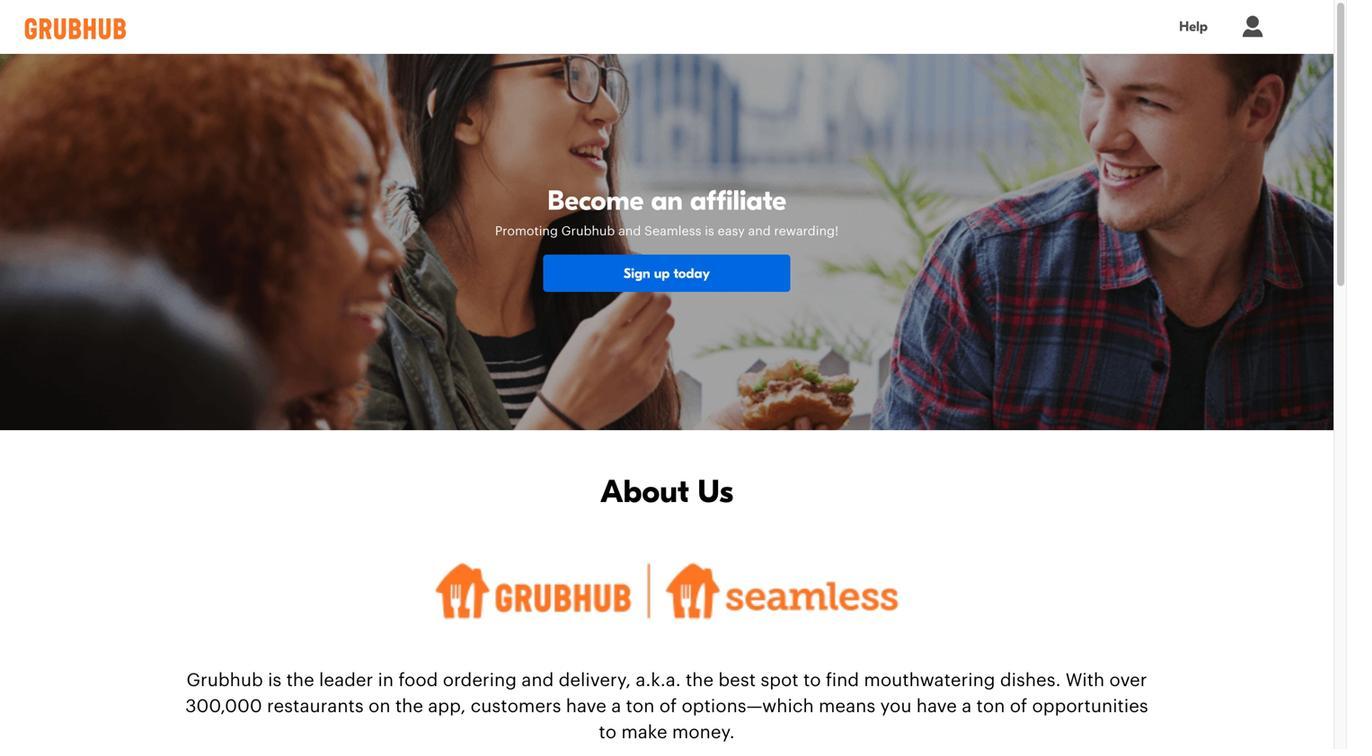 Task type: vqa. For each thing, say whether or not it's contained in the screenshot.
2nd a from the left
yes



Task type: describe. For each thing, give the bounding box(es) containing it.
spot
[[761, 672, 799, 690]]

1 horizontal spatial and
[[619, 225, 641, 238]]

mouthwatering
[[864, 672, 996, 690]]

you
[[881, 698, 912, 716]]

1 horizontal spatial the
[[395, 698, 423, 716]]

2 horizontal spatial and
[[748, 225, 771, 238]]

rewarding!
[[774, 225, 839, 238]]

become an affiliate promoting grubhub and seamless is easy and rewarding!
[[495, 185, 839, 238]]

means
[[819, 698, 876, 716]]

about
[[601, 474, 689, 511]]

become
[[548, 185, 644, 218]]

food
[[399, 672, 438, 690]]

affiliate
[[690, 185, 787, 218]]

1 have from the left
[[566, 698, 607, 716]]

us
[[698, 474, 734, 511]]

1 vertical spatial to
[[599, 724, 617, 742]]

make
[[622, 724, 668, 742]]

sign up today
[[624, 266, 710, 282]]

and inside grubhub is the leader in food ordering and delivery, a.k.a. the best spot to find mouthwatering dishes. with over 300,000 restaurants on the app, customers have a ton of options—which means you have a ton of opportunities to make money.
[[522, 672, 554, 690]]

an
[[651, 185, 683, 218]]

300,000
[[185, 698, 262, 716]]

over
[[1110, 672, 1148, 690]]

0 horizontal spatial the
[[286, 672, 314, 690]]

customers
[[471, 698, 561, 716]]

help
[[1180, 19, 1208, 35]]

opportunities
[[1033, 698, 1149, 716]]

dishes.
[[1001, 672, 1061, 690]]

options—which
[[682, 698, 814, 716]]

help link
[[1162, 7, 1226, 47]]

in
[[378, 672, 394, 690]]

2 a from the left
[[962, 698, 972, 716]]

grubhub inside become an affiliate promoting grubhub and seamless is easy and rewarding!
[[562, 225, 615, 238]]

seamless
[[645, 225, 702, 238]]



Task type: locate. For each thing, give the bounding box(es) containing it.
to left find
[[804, 672, 821, 690]]

1 ton from the left
[[626, 698, 655, 716]]

a
[[612, 698, 621, 716], [962, 698, 972, 716]]

money.
[[672, 724, 735, 742]]

have down delivery, at the bottom
[[566, 698, 607, 716]]

a.k.a.
[[636, 672, 681, 690]]

1 horizontal spatial of
[[1010, 698, 1028, 716]]

2 have from the left
[[917, 698, 957, 716]]

and right easy
[[748, 225, 771, 238]]

ordering
[[443, 672, 517, 690]]

to
[[804, 672, 821, 690], [599, 724, 617, 742]]

the left best
[[686, 672, 714, 690]]

ton up make at the bottom left
[[626, 698, 655, 716]]

1 a from the left
[[612, 698, 621, 716]]

grubhub image
[[18, 18, 133, 40]]

sign
[[624, 266, 651, 282]]

grubhub is the leader in food ordering and delivery, a.k.a. the best spot to find mouthwatering dishes. with over 300,000 restaurants on the app, customers have a ton of options—which means you have a ton of opportunities to make money.
[[185, 672, 1149, 742]]

0 horizontal spatial of
[[660, 698, 677, 716]]

today
[[674, 266, 710, 282]]

with
[[1066, 672, 1105, 690]]

up
[[654, 266, 670, 282]]

is inside become an affiliate promoting grubhub and seamless is easy and rewarding!
[[705, 225, 715, 238]]

the down food
[[395, 698, 423, 716]]

1 of from the left
[[660, 698, 677, 716]]

0 horizontal spatial and
[[522, 672, 554, 690]]

0 vertical spatial grubhub
[[562, 225, 615, 238]]

grubhub up 300,000
[[187, 672, 263, 690]]

of down dishes.
[[1010, 698, 1028, 716]]

easy
[[718, 225, 745, 238]]

0 vertical spatial to
[[804, 672, 821, 690]]

is left easy
[[705, 225, 715, 238]]

the
[[286, 672, 314, 690], [686, 672, 714, 690], [395, 698, 423, 716]]

is up restaurants on the bottom of the page
[[268, 672, 282, 690]]

of
[[660, 698, 677, 716], [1010, 698, 1028, 716]]

about us
[[601, 474, 734, 511]]

delivery,
[[559, 672, 631, 690]]

grubhub down become at the left of the page
[[562, 225, 615, 238]]

0 horizontal spatial have
[[566, 698, 607, 716]]

of down 'a.k.a.'
[[660, 698, 677, 716]]

grubhub inside grubhub is the leader in food ordering and delivery, a.k.a. the best spot to find mouthwatering dishes. with over 300,000 restaurants on the app, customers have a ton of options—which means you have a ton of opportunities to make money.
[[187, 672, 263, 690]]

the up restaurants on the bottom of the page
[[286, 672, 314, 690]]

1 vertical spatial is
[[268, 672, 282, 690]]

best
[[719, 672, 756, 690]]

ton down dishes.
[[977, 698, 1006, 716]]

ton
[[626, 698, 655, 716], [977, 698, 1006, 716]]

sign up today link
[[544, 255, 791, 292]]

and up customers
[[522, 672, 554, 690]]

0 horizontal spatial is
[[268, 672, 282, 690]]

leader
[[319, 672, 373, 690]]

1 horizontal spatial grubhub
[[562, 225, 615, 238]]

1 horizontal spatial is
[[705, 225, 715, 238]]

1 vertical spatial grubhub
[[187, 672, 263, 690]]

on
[[369, 698, 391, 716]]

1 horizontal spatial a
[[962, 698, 972, 716]]

app,
[[428, 698, 466, 716]]

a down mouthwatering
[[962, 698, 972, 716]]

0 vertical spatial is
[[705, 225, 715, 238]]

is inside grubhub is the leader in food ordering and delivery, a.k.a. the best spot to find mouthwatering dishes. with over 300,000 restaurants on the app, customers have a ton of options—which means you have a ton of opportunities to make money.
[[268, 672, 282, 690]]

1 horizontal spatial ton
[[977, 698, 1006, 716]]

0 horizontal spatial ton
[[626, 698, 655, 716]]

grubhub
[[562, 225, 615, 238], [187, 672, 263, 690]]

is
[[705, 225, 715, 238], [268, 672, 282, 690]]

0 horizontal spatial a
[[612, 698, 621, 716]]

1 horizontal spatial have
[[917, 698, 957, 716]]

find
[[826, 672, 860, 690]]

1 horizontal spatial to
[[804, 672, 821, 690]]

0 horizontal spatial to
[[599, 724, 617, 742]]

2 horizontal spatial the
[[686, 672, 714, 690]]

and up sign at the left of the page
[[619, 225, 641, 238]]

restaurants
[[267, 698, 364, 716]]

a down delivery, at the bottom
[[612, 698, 621, 716]]

and
[[619, 225, 641, 238], [748, 225, 771, 238], [522, 672, 554, 690]]

2 ton from the left
[[977, 698, 1006, 716]]

to left make at the bottom left
[[599, 724, 617, 742]]

0 horizontal spatial grubhub
[[187, 672, 263, 690]]

have
[[566, 698, 607, 716], [917, 698, 957, 716]]

promoting
[[495, 225, 558, 238]]

2 of from the left
[[1010, 698, 1028, 716]]

have down mouthwatering
[[917, 698, 957, 716]]



